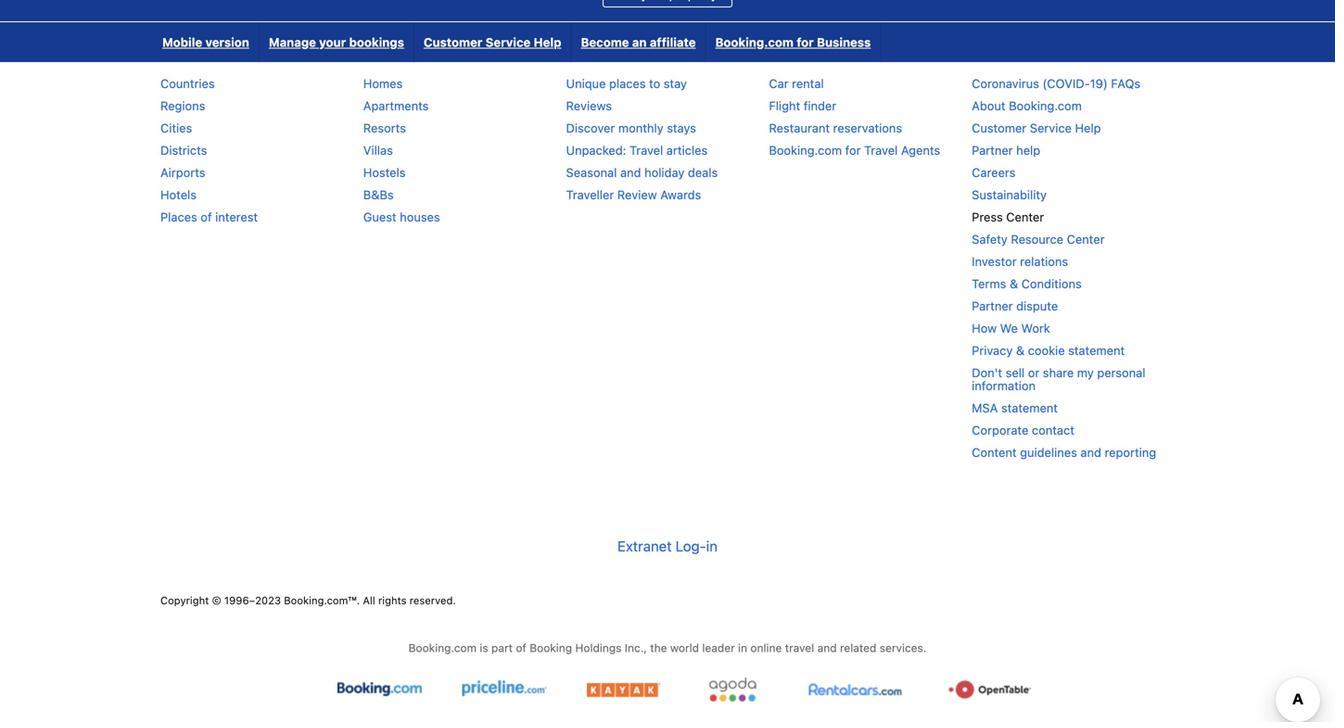 Task type: vqa. For each thing, say whether or not it's contained in the screenshot.
filter
no



Task type: locate. For each thing, give the bounding box(es) containing it.
travel up seasonal and holiday deals link
[[630, 143, 663, 157]]

seasonal and holiday deals link
[[566, 165, 718, 179]]

of right part
[[516, 642, 527, 655]]

1 vertical spatial &
[[1017, 343, 1025, 357]]

reservations
[[833, 121, 903, 135]]

copyright
[[160, 595, 209, 607]]

0 vertical spatial &
[[1010, 277, 1019, 291]]

1 travel from the left
[[630, 143, 663, 157]]

traveller
[[566, 188, 614, 202]]

places
[[160, 210, 197, 224]]

0 horizontal spatial and
[[621, 165, 641, 179]]

0 vertical spatial customer service help link
[[415, 22, 571, 62]]

1 vertical spatial service
[[1030, 121, 1072, 135]]

0 vertical spatial and
[[621, 165, 641, 179]]

careers
[[972, 165, 1016, 179]]

guidelines
[[1020, 446, 1078, 459]]

coronavirus (covid-19) faqs about booking.com customer service help partner help careers sustainability press center safety resource center investor relations terms & conditions partner dispute how we work privacy & cookie statement don't sell or share my personal information msa statement corporate contact content guidelines and reporting
[[972, 76, 1157, 459]]

cities
[[160, 121, 192, 135]]

travel
[[630, 143, 663, 157], [865, 143, 898, 157]]

rights
[[378, 595, 407, 607]]

press
[[972, 210, 1003, 224]]

related
[[840, 642, 877, 655]]

for left the business
[[797, 35, 814, 49]]

1 vertical spatial customer service help link
[[972, 121, 1101, 135]]

b&bs
[[363, 188, 394, 202]]

hostels link
[[363, 165, 406, 179]]

online
[[751, 642, 782, 655]]

car
[[769, 76, 789, 90]]

1 horizontal spatial for
[[846, 143, 861, 157]]

booking.com down the restaurant
[[769, 143, 842, 157]]

customer right bookings
[[424, 35, 483, 49]]

and inside coronavirus (covid-19) faqs about booking.com customer service help partner help careers sustainability press center safety resource center investor relations terms & conditions partner dispute how we work privacy & cookie statement don't sell or share my personal information msa statement corporate contact content guidelines and reporting
[[1081, 446, 1102, 459]]

0 horizontal spatial statement
[[1002, 401, 1058, 415]]

1 vertical spatial and
[[1081, 446, 1102, 459]]

airports link
[[160, 165, 205, 179]]

in right 'extranet'
[[706, 538, 718, 555]]

travel down reservations
[[865, 143, 898, 157]]

1 vertical spatial of
[[516, 642, 527, 655]]

2 travel from the left
[[865, 143, 898, 157]]

content guidelines and reporting link
[[972, 446, 1157, 459]]

for down reservations
[[846, 143, 861, 157]]

1 vertical spatial help
[[1076, 121, 1101, 135]]

1 horizontal spatial statement
[[1069, 343, 1125, 357]]

terms
[[972, 277, 1007, 291]]

booking.com is part of booking holdings inc., the world leader in online travel and related services.
[[409, 642, 927, 655]]

agoda image
[[700, 678, 765, 702]]

0 horizontal spatial travel
[[630, 143, 663, 157]]

0 horizontal spatial in
[[706, 538, 718, 555]]

apartments link
[[363, 99, 429, 113]]

0 horizontal spatial customer service help link
[[415, 22, 571, 62]]

center
[[1007, 210, 1045, 224], [1067, 232, 1105, 246]]

customer service help link
[[415, 22, 571, 62], [972, 121, 1101, 135]]

0 horizontal spatial customer
[[424, 35, 483, 49]]

sustainability link
[[972, 188, 1047, 202]]

and right travel
[[818, 642, 837, 655]]

work
[[1022, 321, 1051, 335]]

corporate
[[972, 423, 1029, 437]]

1 horizontal spatial and
[[818, 642, 837, 655]]

0 horizontal spatial of
[[201, 210, 212, 224]]

personal
[[1098, 366, 1146, 380]]

center up relations
[[1067, 232, 1105, 246]]

unique places to stay reviews discover monthly stays unpacked: travel articles seasonal and holiday deals traveller review awards
[[566, 76, 718, 202]]

and up traveller review awards link
[[621, 165, 641, 179]]

unique places to stay link
[[566, 76, 687, 90]]

booking.com up car
[[716, 35, 794, 49]]

0 vertical spatial customer
[[424, 35, 483, 49]]

leader
[[703, 642, 735, 655]]

1 horizontal spatial help
[[1076, 121, 1101, 135]]

1996–2023
[[224, 595, 281, 607]]

mobile version link
[[153, 22, 259, 62]]

1 horizontal spatial travel
[[865, 143, 898, 157]]

don't sell or share my personal information link
[[972, 366, 1146, 393]]

about
[[972, 99, 1006, 113]]

&
[[1010, 277, 1019, 291], [1017, 343, 1025, 357]]

press center link
[[972, 210, 1045, 224]]

booking
[[530, 642, 572, 655]]

& up sell
[[1017, 343, 1025, 357]]

car rental flight finder restaurant reservations booking.com for travel agents
[[769, 76, 941, 157]]

& up partner dispute link
[[1010, 277, 1019, 291]]

booking.com inside car rental flight finder restaurant reservations booking.com for travel agents
[[769, 143, 842, 157]]

1 vertical spatial partner
[[972, 299, 1013, 313]]

partner down terms at top
[[972, 299, 1013, 313]]

customer
[[424, 35, 483, 49], [972, 121, 1027, 135]]

rentalcars image
[[806, 678, 907, 702]]

of
[[201, 210, 212, 224], [516, 642, 527, 655]]

2 vertical spatial and
[[818, 642, 837, 655]]

countries
[[160, 76, 215, 90]]

booking.com inside coronavirus (covid-19) faqs about booking.com customer service help partner help careers sustainability press center safety resource center investor relations terms & conditions partner dispute how we work privacy & cookie statement don't sell or share my personal information msa statement corporate contact content guidelines and reporting
[[1009, 99, 1082, 113]]

become
[[581, 35, 629, 49]]

customer service help link for become an affiliate
[[415, 22, 571, 62]]

and inside unique places to stay reviews discover monthly stays unpacked: travel articles seasonal and holiday deals traveller review awards
[[621, 165, 641, 179]]

relations
[[1020, 254, 1069, 268]]

1 vertical spatial in
[[738, 642, 748, 655]]

0 vertical spatial service
[[486, 35, 531, 49]]

and left reporting
[[1081, 446, 1102, 459]]

help inside navigation
[[534, 35, 562, 49]]

holdings
[[576, 642, 622, 655]]

help down 19)
[[1076, 121, 1101, 135]]

0 vertical spatial of
[[201, 210, 212, 224]]

1 vertical spatial for
[[846, 143, 861, 157]]

0 horizontal spatial service
[[486, 35, 531, 49]]

1 horizontal spatial service
[[1030, 121, 1072, 135]]

opentable image
[[947, 678, 1035, 702]]

booking.com down "coronavirus (covid-19) faqs" link
[[1009, 99, 1082, 113]]

contact
[[1032, 423, 1075, 437]]

0 horizontal spatial center
[[1007, 210, 1045, 224]]

restaurant
[[769, 121, 830, 135]]

travel inside unique places to stay reviews discover monthly stays unpacked: travel articles seasonal and holiday deals traveller review awards
[[630, 143, 663, 157]]

discover
[[566, 121, 615, 135]]

in left online
[[738, 642, 748, 655]]

1 horizontal spatial customer
[[972, 121, 1027, 135]]

1 vertical spatial center
[[1067, 232, 1105, 246]]

coronavirus (covid-19) faqs link
[[972, 76, 1141, 90]]

center up resource
[[1007, 210, 1045, 224]]

0 vertical spatial for
[[797, 35, 814, 49]]

travel inside car rental flight finder restaurant reservations booking.com for travel agents
[[865, 143, 898, 157]]

0 vertical spatial partner
[[972, 143, 1013, 157]]

reserved.
[[410, 595, 456, 607]]

in
[[706, 538, 718, 555], [738, 642, 748, 655]]

statement up corporate contact link
[[1002, 401, 1058, 415]]

1 partner from the top
[[972, 143, 1013, 157]]

customer inside coronavirus (covid-19) faqs about booking.com customer service help partner help careers sustainability press center safety resource center investor relations terms & conditions partner dispute how we work privacy & cookie statement don't sell or share my personal information msa statement corporate contact content guidelines and reporting
[[972, 121, 1027, 135]]

partner up careers link
[[972, 143, 1013, 157]]

careers link
[[972, 165, 1016, 179]]

statement up my
[[1069, 343, 1125, 357]]

dispute
[[1017, 299, 1059, 313]]

1 horizontal spatial customer service help link
[[972, 121, 1101, 135]]

0 vertical spatial help
[[534, 35, 562, 49]]

navigation
[[153, 22, 881, 62]]

extranet
[[618, 538, 672, 555]]

to
[[649, 76, 661, 90]]

homes apartments resorts villas hostels b&bs guest houses
[[363, 76, 440, 224]]

2 partner from the top
[[972, 299, 1013, 313]]

discover monthly stays link
[[566, 121, 697, 135]]

safety
[[972, 232, 1008, 246]]

review
[[618, 188, 657, 202]]

19)
[[1091, 76, 1108, 90]]

safety resource center link
[[972, 232, 1105, 246]]

customer up partner help link
[[972, 121, 1027, 135]]

0 horizontal spatial help
[[534, 35, 562, 49]]

2 horizontal spatial and
[[1081, 446, 1102, 459]]

of right places
[[201, 210, 212, 224]]

service
[[486, 35, 531, 49], [1030, 121, 1072, 135]]

countries regions cities districts airports hotels places of interest
[[160, 76, 258, 224]]

1 vertical spatial customer
[[972, 121, 1027, 135]]

monthly
[[619, 121, 664, 135]]

manage your bookings
[[269, 35, 404, 49]]

reporting
[[1105, 446, 1157, 459]]

booking.com left is
[[409, 642, 477, 655]]

resorts link
[[363, 121, 406, 135]]

kayak image
[[587, 678, 660, 702]]

help left become
[[534, 35, 562, 49]]

stays
[[667, 121, 697, 135]]

privacy & cookie statement link
[[972, 343, 1125, 357]]

help
[[534, 35, 562, 49], [1076, 121, 1101, 135]]

service inside coronavirus (covid-19) faqs about booking.com customer service help partner help careers sustainability press center safety resource center investor relations terms & conditions partner dispute how we work privacy & cookie statement don't sell or share my personal information msa statement corporate contact content guidelines and reporting
[[1030, 121, 1072, 135]]

information
[[972, 379, 1036, 393]]

houses
[[400, 210, 440, 224]]

flight
[[769, 99, 801, 113]]



Task type: describe. For each thing, give the bounding box(es) containing it.
navigation containing mobile version
[[153, 22, 881, 62]]

service inside navigation
[[486, 35, 531, 49]]

how we work link
[[972, 321, 1051, 335]]

stay
[[664, 76, 687, 90]]

msa statement link
[[972, 401, 1058, 415]]

cookie
[[1028, 343, 1065, 357]]

homes link
[[363, 76, 403, 90]]

districts
[[160, 143, 207, 157]]

hotels
[[160, 188, 197, 202]]

unpacked: travel articles link
[[566, 143, 708, 157]]

become an affiliate link
[[572, 22, 705, 62]]

1 vertical spatial statement
[[1002, 401, 1058, 415]]

holiday
[[645, 165, 685, 179]]

0 vertical spatial in
[[706, 538, 718, 555]]

bookings
[[349, 35, 404, 49]]

finder
[[804, 99, 837, 113]]

guest houses link
[[363, 210, 440, 224]]

villas
[[363, 143, 393, 157]]

flight finder link
[[769, 99, 837, 113]]

regions
[[160, 99, 205, 113]]

travel
[[785, 642, 815, 655]]

customer inside navigation
[[424, 35, 483, 49]]

the
[[650, 642, 667, 655]]

content
[[972, 446, 1017, 459]]

1 horizontal spatial in
[[738, 642, 748, 655]]

1 horizontal spatial of
[[516, 642, 527, 655]]

or
[[1028, 366, 1040, 380]]

my
[[1078, 366, 1094, 380]]

part
[[492, 642, 513, 655]]

reviews
[[566, 99, 612, 113]]

help
[[1017, 143, 1041, 157]]

restaurant reservations link
[[769, 121, 903, 135]]

districts link
[[160, 143, 207, 157]]

airports
[[160, 165, 205, 179]]

manage
[[269, 35, 316, 49]]

we
[[1001, 321, 1018, 335]]

copyright © 1996–2023 booking.com™. all rights reserved.
[[160, 595, 456, 607]]

apartments
[[363, 99, 429, 113]]

affiliate
[[650, 35, 696, 49]]

0 horizontal spatial for
[[797, 35, 814, 49]]

0 vertical spatial center
[[1007, 210, 1045, 224]]

privacy
[[972, 343, 1013, 357]]

regions link
[[160, 99, 205, 113]]

investor
[[972, 254, 1017, 268]]

help inside coronavirus (covid-19) faqs about booking.com customer service help partner help careers sustainability press center safety resource center investor relations terms & conditions partner dispute how we work privacy & cookie statement don't sell or share my personal information msa statement corporate contact content guidelines and reporting
[[1076, 121, 1101, 135]]

resorts
[[363, 121, 406, 135]]

traveller review awards link
[[566, 188, 702, 202]]

of inside countries regions cities districts airports hotels places of interest
[[201, 210, 212, 224]]

booking.com™.
[[284, 595, 360, 607]]

booking.com for business
[[716, 35, 871, 49]]

customer service help
[[424, 35, 562, 49]]

places
[[609, 76, 646, 90]]

all
[[363, 595, 375, 607]]

about booking.com link
[[972, 99, 1082, 113]]

manage your bookings link
[[260, 22, 414, 62]]

terms & conditions link
[[972, 277, 1082, 291]]

1 horizontal spatial center
[[1067, 232, 1105, 246]]

rental
[[792, 76, 824, 90]]

countries link
[[160, 76, 215, 90]]

an
[[632, 35, 647, 49]]

interest
[[215, 210, 258, 224]]

msa
[[972, 401, 998, 415]]

faqs
[[1112, 76, 1141, 90]]

priceline image
[[462, 678, 547, 702]]

become an affiliate
[[581, 35, 696, 49]]

customer service help link for partner help
[[972, 121, 1101, 135]]

business
[[817, 35, 871, 49]]

cities link
[[160, 121, 192, 135]]

seasonal
[[566, 165, 617, 179]]

villas link
[[363, 143, 393, 157]]

for inside car rental flight finder restaurant reservations booking.com for travel agents
[[846, 143, 861, 157]]

agents
[[901, 143, 941, 157]]

mobile version
[[162, 35, 249, 49]]

0 vertical spatial statement
[[1069, 343, 1125, 357]]

partner dispute link
[[972, 299, 1059, 313]]

mobile
[[162, 35, 202, 49]]

sell
[[1006, 366, 1025, 380]]

corporate contact link
[[972, 423, 1075, 437]]

coronavirus
[[972, 76, 1040, 90]]

sustainability
[[972, 188, 1047, 202]]

unpacked:
[[566, 143, 627, 157]]

share
[[1043, 366, 1074, 380]]

version
[[205, 35, 249, 49]]

booking.com image
[[338, 678, 422, 702]]

unique
[[566, 76, 606, 90]]

hotels link
[[160, 188, 197, 202]]

car rental link
[[769, 76, 824, 90]]

log-
[[676, 538, 706, 555]]

don't
[[972, 366, 1003, 380]]



